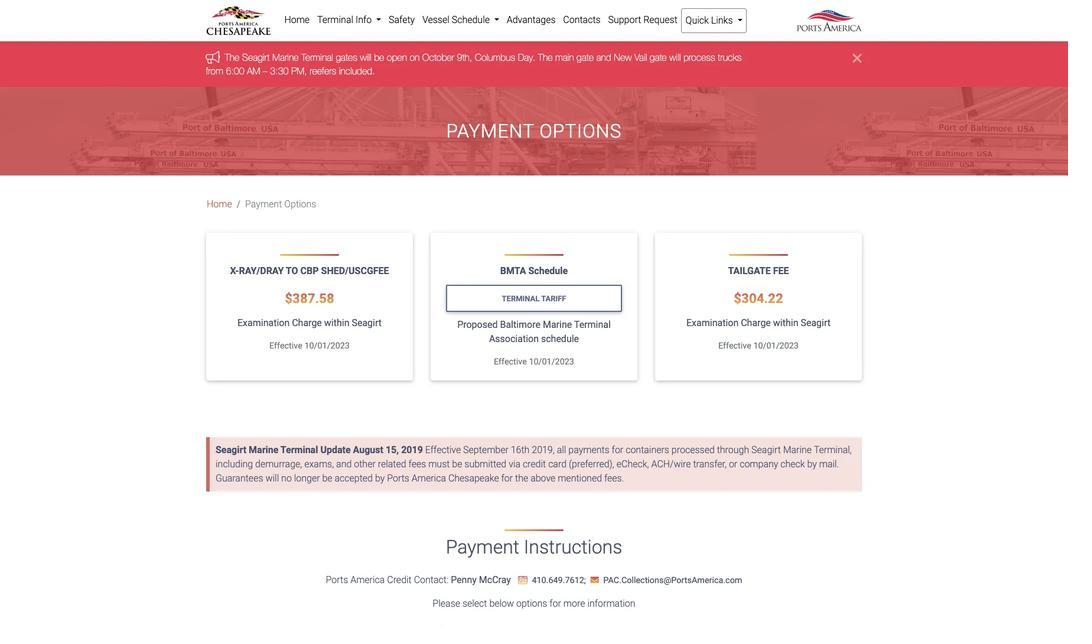 Task type: vqa. For each thing, say whether or not it's contained in the screenshot.
the rightmost Options
yes



Task type: locate. For each thing, give the bounding box(es) containing it.
seagirt
[[243, 52, 270, 63], [352, 318, 382, 329], [801, 318, 831, 329], [216, 445, 247, 456], [752, 445, 781, 456]]

1 horizontal spatial schedule
[[529, 266, 568, 277]]

update
[[321, 445, 351, 456]]

gate right 'vail'
[[651, 52, 668, 63]]

vessel schedule
[[423, 14, 492, 25]]

0 horizontal spatial be
[[322, 473, 333, 484]]

examination
[[238, 318, 290, 329], [687, 318, 739, 329]]

for up echeck,
[[612, 445, 624, 456]]

will
[[361, 52, 372, 63], [670, 52, 682, 63], [266, 473, 279, 484]]

fees.
[[605, 473, 625, 484]]

2 horizontal spatial for
[[612, 445, 624, 456]]

bmta schedule
[[501, 266, 568, 277]]

1 horizontal spatial home
[[285, 14, 310, 25]]

effective 10/01/2023 down proposed baltimore marine  terminal association schedule
[[494, 357, 575, 367]]

2 horizontal spatial effective 10/01/2023
[[719, 341, 799, 351]]

pac.collections@portsamerica.com
[[604, 576, 743, 586]]

bullhorn image
[[206, 51, 225, 64]]

from
[[206, 65, 224, 76]]

0 horizontal spatial charge
[[292, 318, 322, 329]]

the up the 6:00
[[225, 52, 240, 63]]

1 charge from the left
[[292, 318, 322, 329]]

america
[[412, 473, 446, 484], [351, 574, 385, 586]]

0 vertical spatial options
[[540, 120, 622, 142]]

effective down $387.58 in the left of the page
[[270, 341, 303, 351]]

0 horizontal spatial options
[[284, 199, 317, 210]]

1 within from the left
[[324, 318, 350, 329]]

marine up check
[[784, 445, 812, 456]]

10/01/2023 down $387.58 in the left of the page
[[305, 341, 350, 351]]

$304.22
[[734, 291, 784, 306]]

0 vertical spatial be
[[375, 52, 385, 63]]

schedule for vessel schedule
[[452, 14, 490, 25]]

and for new
[[597, 52, 612, 63]]

examination charge within seagirt for $304.22
[[687, 318, 831, 329]]

charge down $387.58 in the left of the page
[[292, 318, 322, 329]]

will left process
[[670, 52, 682, 63]]

advantages link
[[503, 8, 560, 32]]

2 horizontal spatial 10/01/2023
[[754, 341, 799, 351]]

terminal tariff
[[502, 294, 567, 303]]

1 horizontal spatial the
[[539, 52, 553, 63]]

effective up the must
[[426, 445, 461, 456]]

will left no
[[266, 473, 279, 484]]

seagirt inside the seagirt marine terminal gates will be open on october 9th, columbus day. the main gate and new vail gate will process trucks from 6:00 am – 3:30 pm, reefers included.
[[243, 52, 270, 63]]

below
[[490, 598, 514, 609]]

echeck,
[[617, 459, 649, 470]]

day.
[[519, 52, 536, 63]]

terminal
[[317, 14, 354, 25], [302, 52, 334, 63], [502, 294, 540, 303], [575, 319, 611, 331], [281, 445, 318, 456]]

2 gate from the left
[[651, 52, 668, 63]]

0 horizontal spatial within
[[324, 318, 350, 329]]

terminal up schedule
[[575, 319, 611, 331]]

within
[[324, 318, 350, 329], [774, 318, 799, 329]]

by down 'related'
[[375, 473, 385, 484]]

mail.
[[820, 459, 840, 470]]

be right the must
[[452, 459, 463, 470]]

10/01/2023 down $304.22
[[754, 341, 799, 351]]

2 vertical spatial for
[[550, 598, 562, 609]]

2019
[[402, 445, 423, 456]]

1 horizontal spatial gate
[[651, 52, 668, 63]]

safety link
[[385, 8, 419, 32]]

examination charge within seagirt down $304.22
[[687, 318, 831, 329]]

0 horizontal spatial schedule
[[452, 14, 490, 25]]

marine up 3:30
[[273, 52, 299, 63]]

charge for $387.58
[[292, 318, 322, 329]]

within down $304.22
[[774, 318, 799, 329]]

process
[[684, 52, 716, 63]]

1 examination from the left
[[238, 318, 290, 329]]

the seagirt marine terminal gates will be open on october 9th, columbus day. the main gate and new vail gate will process trucks from 6:00 am – 3:30 pm, reefers included. link
[[206, 52, 742, 76]]

–
[[263, 65, 268, 76]]

by left the mail.
[[808, 459, 818, 470]]

will inside effective september 16th 2019, all payments for containers processed through seagirt marine terminal, including demurrage, exams, and other related fees must be submitted via credit card (preferred), echeck, ach/wire transfer, or company check by mail. guarantees will no longer be accepted by ports america chesapeake for the above mentioned fees.
[[266, 473, 279, 484]]

for left the on the bottom left of page
[[502, 473, 513, 484]]

0 vertical spatial by
[[808, 459, 818, 470]]

more
[[564, 598, 586, 609]]

2 examination from the left
[[687, 318, 739, 329]]

schedule
[[542, 334, 579, 345]]

seagirt inside effective september 16th 2019, all payments for containers processed through seagirt marine terminal, including demurrage, exams, and other related fees must be submitted via credit card (preferred), echeck, ach/wire transfer, or company check by mail. guarantees will no longer be accepted by ports america chesapeake for the above mentioned fees.
[[752, 445, 781, 456]]

0 vertical spatial schedule
[[452, 14, 490, 25]]

charge down $304.22
[[741, 318, 771, 329]]

marine up schedule
[[543, 319, 572, 331]]

effective 10/01/2023 down $387.58 in the left of the page
[[270, 341, 350, 351]]

ports
[[387, 473, 410, 484], [326, 574, 348, 586]]

through
[[718, 445, 750, 456]]

0 horizontal spatial examination charge within seagirt
[[238, 318, 382, 329]]

2 charge from the left
[[741, 318, 771, 329]]

terminal info link
[[314, 8, 385, 32]]

1 examination charge within seagirt from the left
[[238, 318, 382, 329]]

be left open
[[375, 52, 385, 63]]

processed
[[672, 445, 715, 456]]

1 vertical spatial for
[[502, 473, 513, 484]]

1 horizontal spatial within
[[774, 318, 799, 329]]

september
[[464, 445, 509, 456]]

information
[[588, 598, 636, 609]]

0 horizontal spatial effective 10/01/2023
[[270, 341, 350, 351]]

within down $387.58 in the left of the page
[[324, 318, 350, 329]]

effective 10/01/2023 for $304.22
[[719, 341, 799, 351]]

0 vertical spatial payment options
[[447, 120, 622, 142]]

gate right main
[[577, 52, 594, 63]]

reefers
[[310, 65, 337, 76]]

terminal up 'reefers'
[[302, 52, 334, 63]]

0 vertical spatial ports
[[387, 473, 410, 484]]

support request link
[[605, 8, 682, 32]]

1 the from the left
[[225, 52, 240, 63]]

pm,
[[292, 65, 308, 76]]

examination down $304.22
[[687, 318, 739, 329]]

0 horizontal spatial home
[[207, 199, 232, 210]]

and left new
[[597, 52, 612, 63]]

0 vertical spatial america
[[412, 473, 446, 484]]

1 horizontal spatial examination
[[687, 318, 739, 329]]

0 horizontal spatial gate
[[577, 52, 594, 63]]

included.
[[340, 65, 375, 76]]

1 horizontal spatial effective 10/01/2023
[[494, 357, 575, 367]]

and down the update
[[336, 459, 352, 470]]

fee
[[774, 266, 790, 277]]

association
[[489, 334, 539, 345]]

options
[[540, 120, 622, 142], [284, 199, 317, 210]]

penny
[[451, 574, 477, 586]]

effective for ray/dray
[[270, 341, 303, 351]]

1 horizontal spatial charge
[[741, 318, 771, 329]]

1 vertical spatial home
[[207, 199, 232, 210]]

new
[[615, 52, 633, 63]]

on
[[410, 52, 420, 63]]

schedule
[[452, 14, 490, 25], [529, 266, 568, 277]]

tariff
[[542, 294, 567, 303]]

1 vertical spatial and
[[336, 459, 352, 470]]

1 vertical spatial ports
[[326, 574, 348, 586]]

home
[[285, 14, 310, 25], [207, 199, 232, 210]]

0 horizontal spatial ports
[[326, 574, 348, 586]]

containers
[[626, 445, 670, 456]]

chesapeake
[[449, 473, 499, 484]]

for
[[612, 445, 624, 456], [502, 473, 513, 484], [550, 598, 562, 609]]

0 horizontal spatial 10/01/2023
[[305, 341, 350, 351]]

seagirt marine terminal update august 15, 2019
[[216, 445, 423, 456]]

1 horizontal spatial america
[[412, 473, 446, 484]]

terminal left info
[[317, 14, 354, 25]]

1 gate from the left
[[577, 52, 594, 63]]

fees
[[409, 459, 426, 470]]

the seagirt marine terminal gates will be open on october 9th, columbus day. the main gate and new vail gate will process trucks from 6:00 am – 3:30 pm, reefers included. alert
[[0, 42, 1069, 87]]

and inside effective september 16th 2019, all payments for containers processed through seagirt marine terminal, including demurrage, exams, and other related fees must be submitted via credit card (preferred), echeck, ach/wire transfer, or company check by mail. guarantees will no longer be accepted by ports america chesapeake for the above mentioned fees.
[[336, 459, 352, 470]]

10/01/2023 down schedule
[[529, 357, 575, 367]]

be
[[375, 52, 385, 63], [452, 459, 463, 470], [322, 473, 333, 484]]

2 horizontal spatial will
[[670, 52, 682, 63]]

0 vertical spatial home
[[285, 14, 310, 25]]

0 vertical spatial home link
[[281, 8, 314, 32]]

instructions
[[524, 536, 623, 559]]

within for $304.22
[[774, 318, 799, 329]]

x-ray/dray to cbp shed/uscgfee
[[230, 266, 389, 277]]

examination down ray/dray
[[238, 318, 290, 329]]

1 horizontal spatial by
[[808, 459, 818, 470]]

the
[[225, 52, 240, 63], [539, 52, 553, 63]]

1 horizontal spatial examination charge within seagirt
[[687, 318, 831, 329]]

be down exams,
[[322, 473, 333, 484]]

2 vertical spatial be
[[322, 473, 333, 484]]

2 horizontal spatial be
[[452, 459, 463, 470]]

15,
[[386, 445, 399, 456]]

effective down association
[[494, 357, 527, 367]]

0 horizontal spatial home link
[[207, 198, 232, 212]]

will up included.
[[361, 52, 372, 63]]

effective 10/01/2023 down $304.22
[[719, 341, 799, 351]]

trucks
[[719, 52, 742, 63]]

effective
[[270, 341, 303, 351], [719, 341, 752, 351], [494, 357, 527, 367], [426, 445, 461, 456]]

no
[[281, 473, 292, 484]]

0 horizontal spatial examination
[[238, 318, 290, 329]]

effective down $304.22
[[719, 341, 752, 351]]

america left credit
[[351, 574, 385, 586]]

1 horizontal spatial be
[[375, 52, 385, 63]]

the right day.
[[539, 52, 553, 63]]

$387.58
[[285, 291, 335, 306]]

america down the must
[[412, 473, 446, 484]]

0 horizontal spatial payment options
[[245, 199, 317, 210]]

1 horizontal spatial ports
[[387, 473, 410, 484]]

0 vertical spatial and
[[597, 52, 612, 63]]

pac.collections@portsamerica.com link
[[588, 576, 743, 586]]

1 horizontal spatial and
[[597, 52, 612, 63]]

shed/uscgfee
[[321, 266, 389, 277]]

marine inside the seagirt marine terminal gates will be open on october 9th, columbus day. the main gate and new vail gate will process trucks from 6:00 am – 3:30 pm, reefers included.
[[273, 52, 299, 63]]

tailgate
[[729, 266, 771, 277]]

support
[[609, 14, 642, 25]]

x-
[[230, 266, 239, 277]]

0 horizontal spatial and
[[336, 459, 352, 470]]

2 examination charge within seagirt from the left
[[687, 318, 831, 329]]

0 horizontal spatial the
[[225, 52, 240, 63]]

and inside the seagirt marine terminal gates will be open on october 9th, columbus day. the main gate and new vail gate will process trucks from 6:00 am – 3:30 pm, reefers included.
[[597, 52, 612, 63]]

0 horizontal spatial will
[[266, 473, 279, 484]]

1 vertical spatial america
[[351, 574, 385, 586]]

marine
[[273, 52, 299, 63], [543, 319, 572, 331], [249, 445, 279, 456], [784, 445, 812, 456]]

1 vertical spatial be
[[452, 459, 463, 470]]

schedule right the vessel
[[452, 14, 490, 25]]

effective 10/01/2023 for $387.58
[[270, 341, 350, 351]]

examination charge within seagirt down $387.58 in the left of the page
[[238, 318, 382, 329]]

1 vertical spatial schedule
[[529, 266, 568, 277]]

terminal,
[[815, 445, 852, 456]]

schedule up tariff at the right top of the page
[[529, 266, 568, 277]]

1 vertical spatial by
[[375, 473, 385, 484]]

for left more
[[550, 598, 562, 609]]

10/01/2023
[[305, 341, 350, 351], [754, 341, 799, 351], [529, 357, 575, 367]]

2 within from the left
[[774, 318, 799, 329]]

and
[[597, 52, 612, 63], [336, 459, 352, 470]]



Task type: describe. For each thing, give the bounding box(es) containing it.
please select below options for more information
[[433, 598, 636, 609]]

10/01/2023 for $304.22
[[754, 341, 799, 351]]

via
[[509, 459, 521, 470]]

terminal up exams,
[[281, 445, 318, 456]]

to
[[286, 266, 298, 277]]

the
[[516, 473, 529, 484]]

am
[[247, 65, 261, 76]]

payment instructions
[[446, 536, 623, 559]]

0 horizontal spatial for
[[502, 473, 513, 484]]

6:00
[[226, 65, 245, 76]]

home for home link to the bottom
[[207, 199, 232, 210]]

quick links
[[686, 15, 736, 26]]

advantages
[[507, 14, 556, 25]]

or
[[729, 459, 738, 470]]

all
[[557, 445, 567, 456]]

select
[[463, 598, 487, 609]]

proposed baltimore marine  terminal association schedule
[[458, 319, 611, 345]]

2 vertical spatial payment
[[446, 536, 520, 559]]

1 horizontal spatial options
[[540, 120, 622, 142]]

tailgate fee
[[729, 266, 790, 277]]

examination for $387.58
[[238, 318, 290, 329]]

effective september 16th 2019, all payments for containers processed through seagirt marine terminal, including demurrage, exams, and other related fees must be submitted via credit card (preferred), echeck, ach/wire transfer, or company check by mail. guarantees will no longer be accepted by ports america chesapeake for the above mentioned fees.
[[216, 445, 852, 484]]

safety
[[389, 14, 415, 25]]

terminal inside the seagirt marine terminal gates will be open on october 9th, columbus day. the main gate and new vail gate will process trucks from 6:00 am – 3:30 pm, reefers included.
[[302, 52, 334, 63]]

10/01/2023 for $387.58
[[305, 341, 350, 351]]

other
[[354, 459, 376, 470]]

home for home link to the right
[[285, 14, 310, 25]]

marine inside effective september 16th 2019, all payments for containers processed through seagirt marine terminal, including demurrage, exams, and other related fees must be submitted via credit card (preferred), echeck, ach/wire transfer, or company check by mail. guarantees will no longer be accepted by ports america chesapeake for the above mentioned fees.
[[784, 445, 812, 456]]

company
[[740, 459, 779, 470]]

2 the from the left
[[539, 52, 553, 63]]

check
[[781, 459, 806, 470]]

1 horizontal spatial 10/01/2023
[[529, 357, 575, 367]]

cbp
[[301, 266, 319, 277]]

marine up demurrage, on the bottom left of the page
[[249, 445, 279, 456]]

must
[[429, 459, 450, 470]]

1 vertical spatial payment options
[[245, 199, 317, 210]]

contacts
[[564, 14, 601, 25]]

examination for $304.22
[[687, 318, 739, 329]]

columbus
[[475, 52, 516, 63]]

and for other
[[336, 459, 352, 470]]

schedule for bmta schedule
[[529, 266, 568, 277]]

phone office image
[[518, 576, 528, 585]]

0 vertical spatial for
[[612, 445, 624, 456]]

be inside the seagirt marine terminal gates will be open on october 9th, columbus day. the main gate and new vail gate will process trucks from 6:00 am – 3:30 pm, reefers included.
[[375, 52, 385, 63]]

effective for schedule
[[494, 357, 527, 367]]

terminal up 'baltimore'
[[502, 294, 540, 303]]

410.649.7612; link
[[514, 576, 588, 586]]

info
[[356, 14, 372, 25]]

options
[[517, 598, 548, 609]]

transfer,
[[694, 459, 727, 470]]

exams,
[[305, 459, 334, 470]]

contacts link
[[560, 8, 605, 32]]

longer
[[294, 473, 320, 484]]

guarantees
[[216, 473, 263, 484]]

envelope image
[[591, 576, 599, 585]]

1 vertical spatial options
[[284, 199, 317, 210]]

contact:
[[414, 574, 449, 586]]

main
[[556, 52, 575, 63]]

1 vertical spatial home link
[[207, 198, 232, 212]]

1 horizontal spatial for
[[550, 598, 562, 609]]

410.649.7612;
[[532, 576, 586, 586]]

request
[[644, 14, 678, 25]]

support request
[[609, 14, 678, 25]]

august
[[353, 445, 384, 456]]

october
[[423, 52, 455, 63]]

0 horizontal spatial by
[[375, 473, 385, 484]]

please
[[433, 598, 461, 609]]

submitted
[[465, 459, 507, 470]]

proposed
[[458, 319, 498, 331]]

above
[[531, 473, 556, 484]]

1 vertical spatial payment
[[245, 199, 282, 210]]

credit
[[387, 574, 412, 586]]

ray/dray
[[239, 266, 284, 277]]

effective for fee
[[719, 341, 752, 351]]

including
[[216, 459, 253, 470]]

payments
[[569, 445, 610, 456]]

accepted
[[335, 473, 373, 484]]

examination charge within seagirt for $387.58
[[238, 318, 382, 329]]

ports america credit contact: penny mccray
[[326, 574, 511, 586]]

close image
[[854, 51, 863, 65]]

1 horizontal spatial payment options
[[447, 120, 622, 142]]

vessel schedule link
[[419, 8, 503, 32]]

quick
[[686, 15, 709, 26]]

bmta
[[501, 266, 526, 277]]

mccray
[[479, 574, 511, 586]]

baltimore
[[500, 319, 541, 331]]

the seagirt marine terminal gates will be open on october 9th, columbus day. the main gate and new vail gate will process trucks from 6:00 am – 3:30 pm, reefers included.
[[206, 52, 742, 76]]

ach/wire
[[652, 459, 691, 470]]

america inside effective september 16th 2019, all payments for containers processed through seagirt marine terminal, including demurrage, exams, and other related fees must be submitted via credit card (preferred), echeck, ach/wire transfer, or company check by mail. guarantees will no longer be accepted by ports america chesapeake for the above mentioned fees.
[[412, 473, 446, 484]]

gates
[[336, 52, 358, 63]]

0 horizontal spatial america
[[351, 574, 385, 586]]

16th
[[511, 445, 530, 456]]

card
[[549, 459, 567, 470]]

open
[[387, 52, 408, 63]]

mentioned
[[558, 473, 602, 484]]

terminal inside proposed baltimore marine  terminal association schedule
[[575, 319, 611, 331]]

2019,
[[532, 445, 555, 456]]

related
[[378, 459, 407, 470]]

1 horizontal spatial home link
[[281, 8, 314, 32]]

links
[[712, 15, 733, 26]]

terminal info
[[317, 14, 374, 25]]

ports inside effective september 16th 2019, all payments for containers processed through seagirt marine terminal, including demurrage, exams, and other related fees must be submitted via credit card (preferred), echeck, ach/wire transfer, or company check by mail. guarantees will no longer be accepted by ports america chesapeake for the above mentioned fees.
[[387, 473, 410, 484]]

credit
[[523, 459, 546, 470]]

charge for $304.22
[[741, 318, 771, 329]]

0 vertical spatial payment
[[447, 120, 535, 142]]

within for $387.58
[[324, 318, 350, 329]]

marine inside proposed baltimore marine  terminal association schedule
[[543, 319, 572, 331]]

effective inside effective september 16th 2019, all payments for containers processed through seagirt marine terminal, including demurrage, exams, and other related fees must be submitted via credit card (preferred), echeck, ach/wire transfer, or company check by mail. guarantees will no longer be accepted by ports america chesapeake for the above mentioned fees.
[[426, 445, 461, 456]]

1 horizontal spatial will
[[361, 52, 372, 63]]



